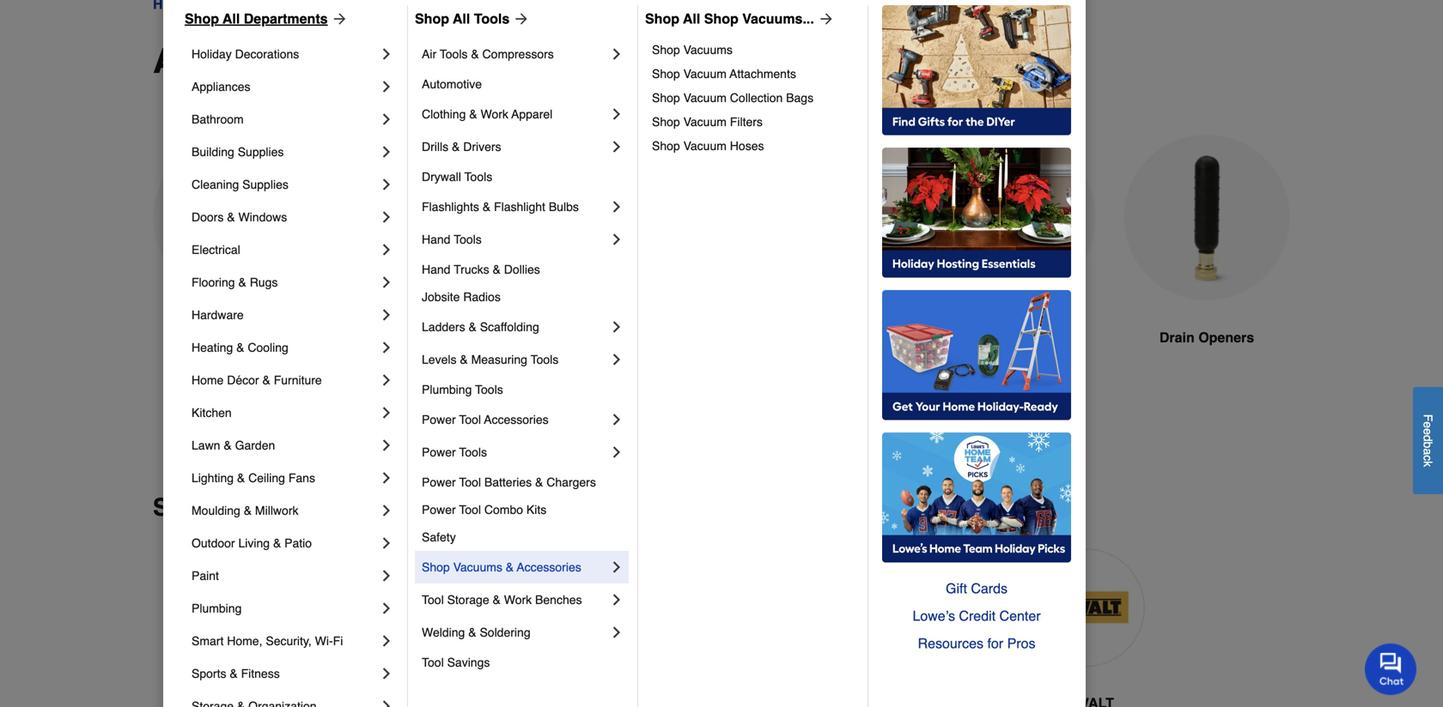 Task type: describe. For each thing, give the bounding box(es) containing it.
chevron right image for power tool accessories
[[608, 412, 625, 429]]

vacuums for shop vacuums & accessories
[[453, 561, 503, 575]]

& left ceiling
[[237, 472, 245, 485]]

drain snakes
[[969, 330, 1056, 346]]

& left patio
[[273, 537, 281, 551]]

power tool batteries & chargers link
[[422, 469, 625, 497]]

paint link
[[192, 560, 378, 593]]

credit
[[959, 609, 996, 625]]

0 vertical spatial work
[[481, 107, 509, 121]]

shop all shop vacuums... link
[[645, 9, 835, 29]]

plumbing tools link
[[422, 376, 625, 404]]

outdoor living & patio
[[192, 537, 312, 551]]

bathroom link
[[192, 103, 378, 136]]

chevron right image for welding & soldering
[[608, 625, 625, 642]]

1 vertical spatial work
[[504, 594, 532, 607]]

garden
[[235, 439, 275, 453]]

doors & windows
[[192, 210, 287, 224]]

lowe's home team holiday picks. image
[[882, 433, 1071, 564]]

drills & drivers link
[[422, 131, 608, 163]]

fitness
[[241, 668, 280, 681]]

chevron right image for shop vacuums & accessories
[[608, 559, 625, 576]]

chevron right image for sports & fitness
[[378, 666, 395, 683]]

a cobra rubber bladder with brass fitting. image
[[1124, 135, 1290, 302]]

c
[[1421, 455, 1435, 461]]

décor
[[227, 374, 259, 387]]

power tool accessories
[[422, 413, 549, 427]]

windows
[[238, 210, 287, 224]]

home décor & furniture link
[[192, 364, 378, 397]]

shop vacuum collection bags link
[[652, 86, 856, 110]]

orange drain snakes. image
[[930, 135, 1096, 302]]

gift cards
[[946, 581, 1008, 597]]

electrical
[[192, 243, 240, 257]]

shop for shop all shop vacuums...
[[645, 11, 680, 27]]

0 horizontal spatial openers
[[579, 41, 718, 81]]

levels
[[422, 353, 457, 367]]

rugs
[[250, 276, 278, 290]]

heating & cooling
[[192, 341, 289, 355]]

tool for combo
[[459, 503, 481, 517]]

power for power tool batteries & chargers
[[422, 476, 456, 490]]

& right clothing
[[469, 107, 477, 121]]

augers, plungers & drain openers
[[153, 41, 718, 81]]

0 vertical spatial accessories
[[484, 413, 549, 427]]

lighting
[[192, 472, 234, 485]]

batteries
[[484, 476, 532, 490]]

air
[[422, 47, 437, 61]]

shop for shop vacuum hoses
[[652, 139, 680, 153]]

moulding & millwork link
[[192, 495, 378, 527]]

bags
[[786, 91, 814, 105]]

arrow right image
[[510, 10, 530, 27]]

brasscraft logo. image
[[444, 549, 562, 668]]

clothing
[[422, 107, 466, 121]]

hand tools link
[[422, 223, 608, 256]]

shop for shop vacuums
[[652, 43, 680, 57]]

power for power tools
[[422, 446, 456, 460]]

kits
[[527, 503, 547, 517]]

& right welding
[[468, 626, 476, 640]]

for
[[987, 636, 1004, 652]]

tool savings link
[[422, 649, 625, 677]]

chevron right image for lawn & garden
[[378, 437, 395, 454]]

plumbing tools
[[422, 383, 503, 397]]

drain openers
[[1160, 330, 1254, 346]]

shop all tools
[[415, 11, 510, 27]]

hand for hand tools
[[422, 233, 451, 247]]

& left the rugs
[[238, 276, 246, 290]]

combo
[[484, 503, 523, 517]]

drain for drain snakes
[[969, 330, 1004, 346]]

welding
[[422, 626, 465, 640]]

drivers
[[463, 140, 501, 154]]

machine augers link
[[347, 135, 514, 390]]

snakes
[[1008, 330, 1056, 346]]

& right drills
[[452, 140, 460, 154]]

chevron right image for flooring & rugs
[[378, 274, 395, 291]]

chevron right image for doors & windows
[[378, 209, 395, 226]]

plumbing for plumbing
[[192, 602, 242, 616]]

tools for air tools & compressors
[[440, 47, 468, 61]]

chevron right image for holiday decorations
[[378, 46, 395, 63]]

power for power tool accessories
[[422, 413, 456, 427]]

flooring & rugs link
[[192, 266, 378, 299]]

a yellow jug of drano commercial line drain cleaner. image
[[541, 135, 708, 302]]

electrical link
[[192, 234, 378, 266]]

f e e d b a c k button
[[1413, 387, 1443, 495]]

drain cleaners & chemicals link
[[541, 135, 708, 410]]

plumbing link
[[192, 593, 378, 625]]

& left the millwork
[[244, 504, 252, 518]]

vacuum for filters
[[683, 115, 727, 129]]

find gifts for the diyer. image
[[882, 5, 1071, 136]]

all for departments
[[223, 11, 240, 27]]

a kobalt music wire drain hand auger. image
[[153, 135, 320, 302]]

& right air at left top
[[447, 41, 472, 81]]

chevron right image for outdoor living & patio
[[378, 535, 395, 552]]

hand trucks & dollies link
[[422, 256, 625, 284]]

tool for accessories
[[459, 413, 481, 427]]

d
[[1421, 435, 1435, 442]]

doors
[[192, 210, 224, 224]]

power tool combo kits link
[[422, 497, 625, 524]]

& up kits on the left of page
[[535, 476, 543, 490]]

lowe's
[[913, 609, 955, 625]]

gift cards link
[[882, 576, 1071, 603]]

shop for shop vacuum filters
[[652, 115, 680, 129]]

tools up air tools & compressors
[[474, 11, 510, 27]]

& right storage
[[493, 594, 501, 607]]

flooring
[[192, 276, 235, 290]]

drain for drain cleaners & chemicals
[[569, 330, 604, 346]]

pros
[[1007, 636, 1036, 652]]

power tools
[[422, 446, 487, 460]]

measuring
[[471, 353, 527, 367]]

shop for shop vacuums & accessories
[[422, 561, 450, 575]]

gift
[[946, 581, 967, 597]]

tool savings
[[422, 656, 490, 670]]

arrow right image for shop all departments
[[328, 10, 348, 27]]

all for tools
[[453, 11, 470, 27]]

chevron right image for appliances
[[378, 78, 395, 95]]

chevron right image for smart home, security, wi-fi
[[378, 633, 395, 650]]

shop vacuums & accessories link
[[422, 552, 608, 584]]

shop all departments link
[[185, 9, 348, 29]]

1 vertical spatial accessories
[[517, 561, 581, 575]]

attachments
[[730, 67, 796, 81]]

levels & measuring tools link
[[422, 344, 608, 376]]

& left cooling
[[236, 341, 244, 355]]

paint
[[192, 570, 219, 583]]

compressors
[[482, 47, 554, 61]]

shop for shop by brand
[[153, 494, 213, 522]]

& right trucks
[[493, 263, 501, 277]]

shop for shop vacuum collection bags
[[652, 91, 680, 105]]

resources for pros
[[918, 636, 1036, 652]]

kitchen link
[[192, 397, 378, 430]]

shop for shop all departments
[[185, 11, 219, 27]]

a brass craft music wire machine auger. image
[[347, 135, 514, 302]]

cards
[[971, 581, 1008, 597]]

smart
[[192, 635, 224, 649]]

resources for pros link
[[882, 631, 1071, 658]]

outdoor
[[192, 537, 235, 551]]

augers for machine augers
[[436, 330, 483, 346]]

fi
[[333, 635, 343, 649]]

wi-
[[315, 635, 333, 649]]

shop all departments
[[185, 11, 328, 27]]

kitchen
[[192, 406, 232, 420]]

augers for hand augers
[[232, 330, 279, 346]]

tool storage & work benches link
[[422, 584, 608, 617]]

chevron right image for flashlights & flashlight bulbs
[[608, 198, 625, 216]]

vacuum for hoses
[[683, 139, 727, 153]]

lawn & garden
[[192, 439, 275, 453]]

shop vacuum attachments
[[652, 67, 796, 81]]

shop vacuums link
[[652, 38, 856, 62]]

tool up welding
[[422, 594, 444, 607]]

tools for hand tools
[[454, 233, 482, 247]]

building supplies link
[[192, 136, 378, 168]]

& up tool storage & work benches link
[[506, 561, 514, 575]]



Task type: locate. For each thing, give the bounding box(es) containing it.
all inside shop all departments link
[[223, 11, 240, 27]]

all
[[223, 11, 240, 27], [453, 11, 470, 27], [683, 11, 700, 27]]

1 vertical spatial plumbing
[[192, 602, 242, 616]]

1 horizontal spatial arrow right image
[[814, 10, 835, 27]]

shop
[[704, 11, 739, 27], [652, 43, 680, 57], [652, 67, 680, 81], [652, 91, 680, 105], [652, 115, 680, 129], [652, 139, 680, 153], [153, 494, 213, 522], [422, 561, 450, 575]]

1 vertical spatial supplies
[[242, 178, 289, 192]]

& right 'cleaners'
[[670, 330, 680, 346]]

shop up air at left top
[[415, 11, 449, 27]]

vacuum inside shop vacuum collection bags link
[[683, 91, 727, 105]]

moulding
[[192, 504, 240, 518]]

plumbing for plumbing tools
[[422, 383, 472, 397]]

4 power from the top
[[422, 503, 456, 517]]

2 arrow right image from the left
[[814, 10, 835, 27]]

power inside 'link'
[[422, 446, 456, 460]]

safety
[[422, 531, 456, 545]]

shop all shop vacuums...
[[645, 11, 814, 27]]

all inside shop all shop vacuums... link
[[683, 11, 700, 27]]

tools up trucks
[[454, 233, 482, 247]]

tool left combo
[[459, 503, 481, 517]]

korky logo. image
[[881, 549, 999, 668]]

1 horizontal spatial openers
[[1199, 330, 1254, 346]]

jobsite
[[422, 290, 460, 304]]

& down shop all tools link
[[471, 47, 479, 61]]

arrow right image up shop vacuums link
[[814, 10, 835, 27]]

shop
[[185, 11, 219, 27], [415, 11, 449, 27], [645, 11, 680, 27]]

tools down drivers
[[464, 170, 492, 184]]

shop up shop vacuum attachments
[[652, 43, 680, 57]]

tools right air at left top
[[440, 47, 468, 61]]

tools inside "link"
[[475, 383, 503, 397]]

a black rubber plunger. image
[[735, 135, 902, 302]]

tool inside 'link'
[[422, 656, 444, 670]]

tool down plumbing tools
[[459, 413, 481, 427]]

zep logo. image
[[299, 549, 417, 668]]

vacuum inside shop vacuum attachments link
[[683, 67, 727, 81]]

all for shop
[[683, 11, 700, 27]]

collection
[[730, 91, 783, 105]]

flashlights & flashlight bulbs
[[422, 200, 579, 214]]

accessories
[[484, 413, 549, 427], [517, 561, 581, 575]]

savings
[[447, 656, 490, 670]]

clothing & work apparel
[[422, 107, 553, 121]]

augers inside 'link'
[[436, 330, 483, 346]]

sports & fitness
[[192, 668, 280, 681]]

chevron right image for plumbing
[[378, 601, 395, 618]]

appliances link
[[192, 70, 378, 103]]

& right lawn
[[224, 439, 232, 453]]

vacuum inside shop vacuum hoses link
[[683, 139, 727, 153]]

outdoor living & patio link
[[192, 527, 378, 560]]

vacuum down shop vacuum filters
[[683, 139, 727, 153]]

0 horizontal spatial all
[[223, 11, 240, 27]]

power down power tools at the bottom left of page
[[422, 476, 456, 490]]

power tool accessories link
[[422, 404, 608, 436]]

smart home, security, wi-fi link
[[192, 625, 378, 658]]

chevron right image for drills & drivers
[[608, 138, 625, 155]]

appliances
[[192, 80, 250, 94]]

flashlights
[[422, 200, 479, 214]]

hand for hand augers
[[194, 330, 228, 346]]

tools up plumbing tools "link"
[[531, 353, 559, 367]]

shop up shop vacuums at top
[[704, 11, 739, 27]]

chevron right image for bathroom
[[378, 111, 395, 128]]

chat invite button image
[[1365, 644, 1418, 696]]

power tool batteries & chargers
[[422, 476, 596, 490]]

flashlights & flashlight bulbs link
[[422, 191, 608, 223]]

1 horizontal spatial plumbing
[[422, 383, 472, 397]]

hand up jobsite
[[422, 263, 451, 277]]

hand trucks & dollies
[[422, 263, 540, 277]]

tools for power tools
[[459, 446, 487, 460]]

lighting & ceiling fans link
[[192, 462, 378, 495]]

chevron right image for ladders & scaffolding
[[608, 319, 625, 336]]

chevron right image for electrical
[[378, 241, 395, 259]]

chevron right image for heating & cooling
[[378, 339, 395, 357]]

arrow right image inside shop all departments link
[[328, 10, 348, 27]]

1 e from the top
[[1421, 422, 1435, 429]]

& right ladders
[[469, 320, 477, 334]]

arrow right image for shop all shop vacuums...
[[814, 10, 835, 27]]

b
[[1421, 442, 1435, 449]]

1 vertical spatial openers
[[1199, 330, 1254, 346]]

cobra logo. image
[[590, 549, 708, 668]]

scaffolding
[[480, 320, 539, 334]]

& inside 'link'
[[230, 668, 238, 681]]

e up b
[[1421, 429, 1435, 435]]

chevron right image for power tools
[[608, 444, 625, 461]]

0 horizontal spatial vacuums
[[453, 561, 503, 575]]

hand down the hardware
[[194, 330, 228, 346]]

machine
[[378, 330, 433, 346]]

shop vacuum hoses link
[[652, 134, 856, 158]]

supplies up cleaning supplies
[[238, 145, 284, 159]]

drills & drivers
[[422, 140, 501, 154]]

vacuums up shop vacuum attachments
[[683, 43, 733, 57]]

all up air tools & compressors
[[453, 11, 470, 27]]

0 horizontal spatial augers
[[232, 330, 279, 346]]

shop up shop vacuum filters
[[652, 91, 680, 105]]

3 vacuum from the top
[[683, 115, 727, 129]]

accessories up benches
[[517, 561, 581, 575]]

tools down power tool accessories
[[459, 446, 487, 460]]

0 vertical spatial supplies
[[238, 145, 284, 159]]

chevron right image for cleaning supplies
[[378, 176, 395, 193]]

arrow right image up 'plungers'
[[328, 10, 348, 27]]

2 augers from the left
[[436, 330, 483, 346]]

all inside shop all tools link
[[453, 11, 470, 27]]

2 shop from the left
[[415, 11, 449, 27]]

shop down safety
[[422, 561, 450, 575]]

1 all from the left
[[223, 11, 240, 27]]

& left flashlight at the left top of page
[[483, 200, 491, 214]]

supplies inside cleaning supplies link
[[242, 178, 289, 192]]

plumbing down levels
[[422, 383, 472, 397]]

heating
[[192, 341, 233, 355]]

1 augers from the left
[[232, 330, 279, 346]]

chevron right image for hand tools
[[608, 231, 625, 248]]

machine augers
[[378, 330, 483, 346]]

1 shop from the left
[[185, 11, 219, 27]]

shop for shop vacuum attachments
[[652, 67, 680, 81]]

vacuum inside the shop vacuum filters link
[[683, 115, 727, 129]]

tool down welding
[[422, 656, 444, 670]]

holiday hosting essentials. image
[[882, 148, 1071, 278]]

get your home holiday-ready. image
[[882, 290, 1071, 421]]

0 horizontal spatial plumbing
[[192, 602, 242, 616]]

smart home, security, wi-fi
[[192, 635, 343, 649]]

holiday
[[192, 47, 232, 61]]

&
[[447, 41, 472, 81], [471, 47, 479, 61], [469, 107, 477, 121], [452, 140, 460, 154], [483, 200, 491, 214], [227, 210, 235, 224], [493, 263, 501, 277], [238, 276, 246, 290], [469, 320, 477, 334], [670, 330, 680, 346], [236, 341, 244, 355], [460, 353, 468, 367], [262, 374, 270, 387], [224, 439, 232, 453], [237, 472, 245, 485], [535, 476, 543, 490], [244, 504, 252, 518], [273, 537, 281, 551], [506, 561, 514, 575], [493, 594, 501, 607], [468, 626, 476, 640], [230, 668, 238, 681]]

sports & fitness link
[[192, 658, 378, 691]]

0 vertical spatial hand
[[422, 233, 451, 247]]

vacuum for attachments
[[683, 67, 727, 81]]

work down the shop vacuums & accessories link
[[504, 594, 532, 607]]

vacuum for collection
[[683, 91, 727, 105]]

all up shop vacuums at top
[[683, 11, 700, 27]]

lowe's credit center link
[[882, 603, 1071, 631]]

tools inside 'link'
[[459, 446, 487, 460]]

chevron right image for air tools & compressors
[[608, 46, 625, 63]]

2 vertical spatial hand
[[194, 330, 228, 346]]

tool storage & work benches
[[422, 594, 582, 607]]

0 horizontal spatial shop
[[185, 11, 219, 27]]

1 power from the top
[[422, 413, 456, 427]]

chevron right image for clothing & work apparel
[[608, 106, 625, 123]]

work up drivers
[[481, 107, 509, 121]]

ladders
[[422, 320, 465, 334]]

shop down shop vacuum filters
[[652, 139, 680, 153]]

living
[[238, 537, 270, 551]]

0 vertical spatial vacuums
[[683, 43, 733, 57]]

holiday decorations
[[192, 47, 299, 61]]

holiday decorations link
[[192, 38, 378, 70]]

1 arrow right image from the left
[[328, 10, 348, 27]]

vacuums up storage
[[453, 561, 503, 575]]

2 power from the top
[[422, 446, 456, 460]]

all up 'holiday decorations'
[[223, 11, 240, 27]]

by
[[220, 494, 248, 522]]

& right the sports
[[230, 668, 238, 681]]

automotive link
[[422, 70, 625, 98]]

power down power tool accessories
[[422, 446, 456, 460]]

2 vacuum from the top
[[683, 91, 727, 105]]

2 horizontal spatial shop
[[645, 11, 680, 27]]

tool for batteries
[[459, 476, 481, 490]]

e up d
[[1421, 422, 1435, 429]]

security,
[[266, 635, 312, 649]]

plungers
[[290, 41, 437, 81]]

shop for shop all tools
[[415, 11, 449, 27]]

1 horizontal spatial all
[[453, 11, 470, 27]]

vacuum down shop vacuums at top
[[683, 67, 727, 81]]

chevron right image for lighting & ceiling fans
[[378, 470, 395, 487]]

chevron right image
[[378, 46, 395, 63], [378, 78, 395, 95], [378, 111, 395, 128], [608, 198, 625, 216], [378, 209, 395, 226], [608, 231, 625, 248], [378, 274, 395, 291], [378, 339, 395, 357], [608, 351, 625, 369], [608, 444, 625, 461], [378, 568, 395, 585], [608, 592, 625, 609], [608, 625, 625, 642]]

tools for plumbing tools
[[475, 383, 503, 397]]

drills
[[422, 140, 449, 154]]

decorations
[[235, 47, 299, 61]]

power up safety
[[422, 503, 456, 517]]

sports
[[192, 668, 226, 681]]

hand
[[422, 233, 451, 247], [422, 263, 451, 277], [194, 330, 228, 346]]

clothing & work apparel link
[[422, 98, 608, 131]]

2 all from the left
[[453, 11, 470, 27]]

building
[[192, 145, 234, 159]]

1 horizontal spatial shop
[[415, 11, 449, 27]]

1 horizontal spatial vacuums
[[683, 43, 733, 57]]

& right levels
[[460, 353, 468, 367]]

vacuum up shop vacuum hoses
[[683, 115, 727, 129]]

shop down the lighting
[[153, 494, 213, 522]]

power up power tools at the bottom left of page
[[422, 413, 456, 427]]

ladders & scaffolding
[[422, 320, 539, 334]]

1 vertical spatial hand
[[422, 263, 451, 277]]

accessories down plumbing tools "link"
[[484, 413, 549, 427]]

drain inside drain cleaners & chemicals
[[569, 330, 604, 346]]

lighting & ceiling fans
[[192, 472, 315, 485]]

vacuum up shop vacuum filters
[[683, 91, 727, 105]]

shop up shop vacuums at top
[[645, 11, 680, 27]]

arrow right image inside shop all shop vacuums... link
[[814, 10, 835, 27]]

chevron right image for kitchen
[[378, 405, 395, 422]]

lowe's credit center
[[913, 609, 1041, 625]]

safety link
[[422, 524, 625, 552]]

arrow right image
[[328, 10, 348, 27], [814, 10, 835, 27]]

chevron right image for home décor & furniture
[[378, 372, 395, 389]]

tools for drywall tools
[[464, 170, 492, 184]]

tools down levels & measuring tools
[[475, 383, 503, 397]]

chevron right image for levels & measuring tools
[[608, 351, 625, 369]]

chevron right image for hardware
[[378, 307, 395, 324]]

lawn & garden link
[[192, 430, 378, 462]]

a
[[1421, 449, 1435, 455]]

plumbing up smart
[[192, 602, 242, 616]]

heating & cooling link
[[192, 332, 378, 364]]

fans
[[289, 472, 315, 485]]

chevron right image for building supplies
[[378, 143, 395, 161]]

bulbs
[[549, 200, 579, 214]]

shop up holiday
[[185, 11, 219, 27]]

supplies for cleaning supplies
[[242, 178, 289, 192]]

hand for hand trucks & dollies
[[422, 263, 451, 277]]

1 vacuum from the top
[[683, 67, 727, 81]]

supplies for building supplies
[[238, 145, 284, 159]]

3 power from the top
[[422, 476, 456, 490]]

shop down shop vacuums at top
[[652, 67, 680, 81]]

tool up power tool combo kits
[[459, 476, 481, 490]]

& inside drain cleaners & chemicals
[[670, 330, 680, 346]]

& right décor
[[262, 374, 270, 387]]

supplies inside building supplies link
[[238, 145, 284, 159]]

dollies
[[504, 263, 540, 277]]

3 shop from the left
[[645, 11, 680, 27]]

shop up shop vacuum hoses
[[652, 115, 680, 129]]

home,
[[227, 635, 262, 649]]

drain cleaners & chemicals
[[569, 330, 680, 366]]

1 horizontal spatial augers
[[436, 330, 483, 346]]

building supplies
[[192, 145, 284, 159]]

3 all from the left
[[683, 11, 700, 27]]

air tools & compressors link
[[422, 38, 608, 70]]

vacuums for shop vacuums
[[683, 43, 733, 57]]

shop all tools link
[[415, 9, 530, 29]]

vacuum
[[683, 67, 727, 81], [683, 91, 727, 105], [683, 115, 727, 129], [683, 139, 727, 153]]

plumbing inside "link"
[[422, 383, 472, 397]]

chevron right image for tool storage & work benches
[[608, 592, 625, 609]]

chevron right image for paint
[[378, 568, 395, 585]]

cleaning supplies
[[192, 178, 289, 192]]

1 vertical spatial vacuums
[[453, 561, 503, 575]]

hand down flashlights
[[422, 233, 451, 247]]

chevron right image
[[608, 46, 625, 63], [608, 106, 625, 123], [608, 138, 625, 155], [378, 143, 395, 161], [378, 176, 395, 193], [378, 241, 395, 259], [378, 307, 395, 324], [608, 319, 625, 336], [378, 372, 395, 389], [378, 405, 395, 422], [608, 412, 625, 429], [378, 437, 395, 454], [378, 470, 395, 487], [378, 503, 395, 520], [378, 535, 395, 552], [608, 559, 625, 576], [378, 601, 395, 618], [378, 633, 395, 650], [378, 666, 395, 683], [378, 698, 395, 708]]

drywall tools link
[[422, 163, 625, 191]]

drain for drain openers
[[1160, 330, 1195, 346]]

power for power tool combo kits
[[422, 503, 456, 517]]

home
[[192, 374, 224, 387]]

departments
[[244, 11, 328, 27]]

vacuums...
[[742, 11, 814, 27]]

2 horizontal spatial all
[[683, 11, 700, 27]]

supplies up windows
[[242, 178, 289, 192]]

0 vertical spatial openers
[[579, 41, 718, 81]]

chevron right image for moulding & millwork
[[378, 503, 395, 520]]

supplies
[[238, 145, 284, 159], [242, 178, 289, 192]]

hardware link
[[192, 299, 378, 332]]

0 horizontal spatial arrow right image
[[328, 10, 348, 27]]

& right doors
[[227, 210, 235, 224]]

ceiling
[[248, 472, 285, 485]]

lawn
[[192, 439, 220, 453]]

shop vacuums & accessories
[[422, 561, 581, 575]]

4 vacuum from the top
[[683, 139, 727, 153]]

0 vertical spatial plumbing
[[422, 383, 472, 397]]

dewalt logo. image
[[1027, 549, 1145, 668]]

2 e from the top
[[1421, 429, 1435, 435]]



Task type: vqa. For each thing, say whether or not it's contained in the screenshot.
ceiling
yes



